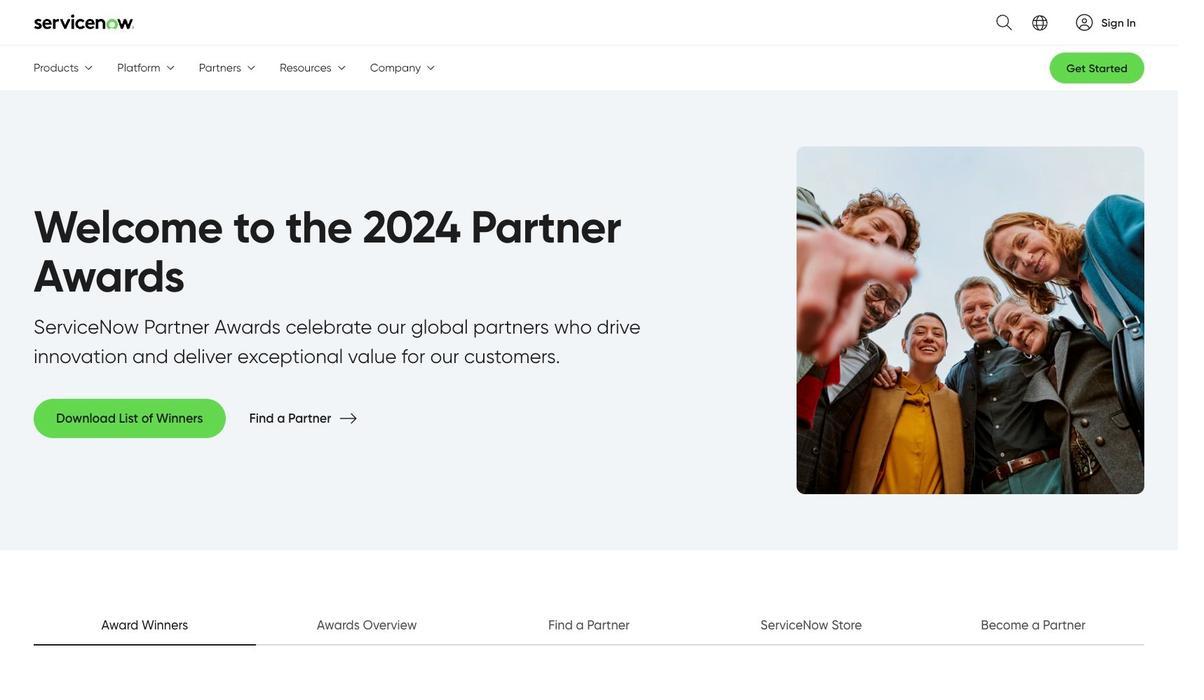 Task type: vqa. For each thing, say whether or not it's contained in the screenshot.
SERVICENOW image
yes



Task type: describe. For each thing, give the bounding box(es) containing it.
search image
[[988, 6, 1012, 39]]

arc image
[[1077, 14, 1094, 31]]

servicenow image
[[34, 14, 135, 29]]



